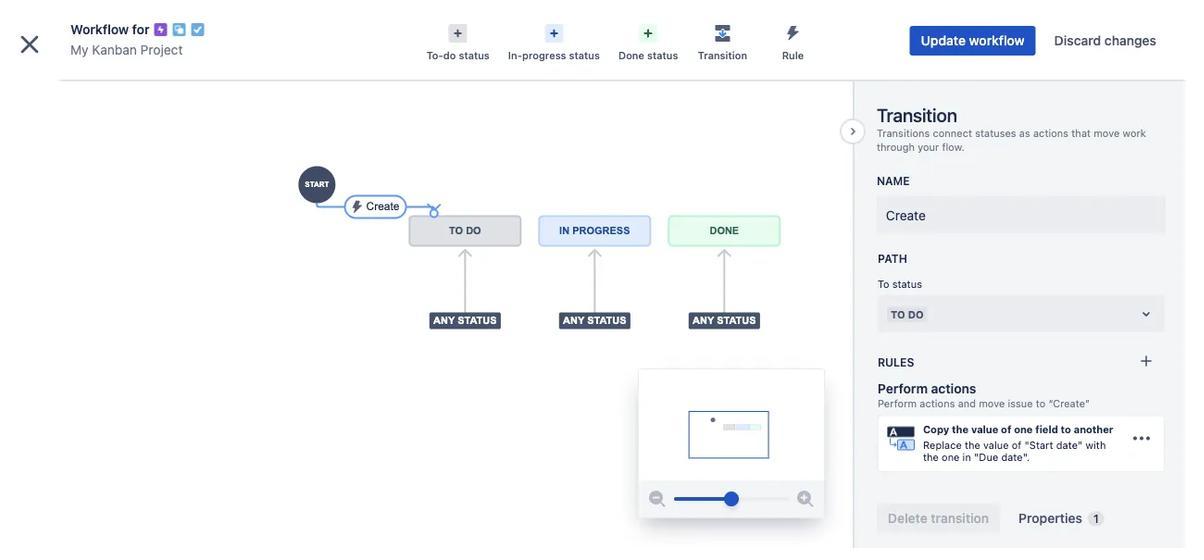 Task type: vqa. For each thing, say whether or not it's contained in the screenshot.
Project in Transition dialog
yes



Task type: locate. For each thing, give the bounding box(es) containing it.
1 vertical spatial kanban
[[78, 82, 124, 97]]

date".
[[1002, 452, 1031, 464]]

move right that
[[1094, 127, 1120, 139]]

to
[[1037, 398, 1046, 410], [1061, 424, 1072, 436]]

workflow
[[970, 33, 1025, 48]]

0 vertical spatial kanban
[[92, 42, 137, 57]]

create
[[686, 18, 727, 33], [887, 207, 926, 223]]

one up "start
[[1015, 424, 1033, 436]]

for
[[132, 22, 150, 37]]

to right issue
[[1037, 398, 1046, 410]]

1 vertical spatial move
[[979, 398, 1006, 410]]

kanban
[[92, 42, 137, 57], [78, 82, 124, 97]]

transition for transition
[[698, 50, 748, 62]]

create button
[[675, 11, 738, 40]]

0 vertical spatial project
[[141, 42, 183, 57]]

0 vertical spatial actions
[[1034, 127, 1069, 139]]

one down replace at bottom right
[[942, 452, 960, 464]]

properties
[[1019, 511, 1083, 526]]

my kanban project link
[[70, 39, 183, 61]]

project down for at left
[[141, 42, 183, 57]]

to down path
[[878, 278, 890, 290]]

actions up and
[[932, 381, 977, 397]]

the up replace at bottom right
[[953, 424, 969, 436]]

field
[[1036, 424, 1059, 436]]

1 horizontal spatial to
[[1061, 424, 1072, 436]]

connect
[[933, 127, 973, 139]]

done
[[619, 50, 645, 62]]

move right and
[[979, 398, 1006, 410]]

my inside transition dialog
[[70, 42, 89, 57]]

0 vertical spatial of
[[1002, 424, 1012, 436]]

1 horizontal spatial create
[[887, 207, 926, 223]]

actions up copy
[[920, 398, 956, 410]]

transition dialog
[[0, 0, 1187, 548]]

rules
[[878, 356, 915, 369]]

of up date".
[[1012, 440, 1022, 452]]

1 vertical spatial perform
[[878, 398, 917, 410]]

1
[[1094, 513, 1100, 526]]

move
[[1094, 127, 1120, 139], [979, 398, 1006, 410]]

0 vertical spatial move
[[1094, 127, 1120, 139]]

group
[[7, 270, 215, 370], [7, 270, 215, 320], [7, 320, 215, 370]]

to-
[[427, 50, 444, 62]]

0 horizontal spatial transition
[[698, 50, 748, 62]]

"start
[[1025, 440, 1054, 452]]

to for to do
[[891, 309, 906, 321]]

status
[[459, 50, 490, 62], [569, 50, 600, 62], [648, 50, 679, 62], [893, 278, 923, 290]]

0 vertical spatial to
[[1037, 398, 1046, 410]]

my kanban project down for at left
[[70, 42, 183, 57]]

1 horizontal spatial transition
[[877, 104, 958, 126]]

0 horizontal spatial to
[[878, 278, 890, 290]]

and
[[959, 398, 977, 410]]

my kanban project
[[70, 42, 183, 57], [56, 82, 172, 97]]

date"
[[1057, 440, 1083, 452]]

0 vertical spatial transition
[[698, 50, 748, 62]]

0 vertical spatial to
[[878, 278, 890, 290]]

project
[[141, 42, 183, 57], [128, 82, 172, 97]]

copy the value of one field to another replace the value of "start date" with the one in "due date".
[[924, 424, 1114, 464]]

1 vertical spatial transition
[[877, 104, 958, 126]]

transition for transition transitions connect statuses as actions that move work through your flow.
[[877, 104, 958, 126]]

rule
[[783, 50, 804, 62]]

1 horizontal spatial to
[[891, 309, 906, 321]]

to up the date"
[[1061, 424, 1072, 436]]

to
[[878, 278, 890, 290], [891, 309, 906, 321]]

through
[[877, 141, 915, 154]]

perform actions perform actions and move issue to "create"
[[878, 381, 1091, 410]]

1 horizontal spatial move
[[1094, 127, 1120, 139]]

to-do status
[[427, 50, 490, 62]]

0 vertical spatial my
[[70, 42, 89, 57]]

work
[[1123, 127, 1147, 139]]

1 vertical spatial one
[[942, 452, 960, 464]]

actions right as
[[1034, 127, 1069, 139]]

value
[[972, 424, 999, 436], [984, 440, 1010, 452]]

0 horizontal spatial to
[[1037, 398, 1046, 410]]

Search field
[[835, 11, 1020, 40]]

create inside button
[[686, 18, 727, 33]]

1 horizontal spatial one
[[1015, 424, 1033, 436]]

0 vertical spatial my kanban project
[[70, 42, 183, 57]]

done status
[[619, 50, 679, 62]]

transition inside popup button
[[698, 50, 748, 62]]

1 vertical spatial of
[[1012, 440, 1022, 452]]

to do
[[891, 309, 924, 321]]

transition transitions connect statuses as actions that move work through your flow.
[[877, 104, 1147, 154]]

of
[[1002, 424, 1012, 436], [1012, 440, 1022, 452]]

0 vertical spatial create
[[686, 18, 727, 33]]

0 horizontal spatial move
[[979, 398, 1006, 410]]

1 vertical spatial to
[[1061, 424, 1072, 436]]

of down issue
[[1002, 424, 1012, 436]]

in-progress status button
[[499, 19, 610, 63]]

transition inside transition transitions connect statuses as actions that move work through your flow.
[[877, 104, 958, 126]]

zoom out image
[[647, 488, 669, 511]]

do
[[444, 50, 456, 62]]

0 vertical spatial perform
[[878, 381, 928, 397]]

you're in the workflow viewfinder, use the arrow keys to move it element
[[639, 370, 825, 481]]

transition
[[698, 50, 748, 62], [877, 104, 958, 126]]

1 vertical spatial create
[[887, 207, 926, 223]]

my kanban project down "my kanban project" link
[[56, 82, 172, 97]]

transition down the "create" button at right
[[698, 50, 748, 62]]

status down path
[[893, 278, 923, 290]]

to status
[[878, 278, 923, 290]]

perform
[[878, 381, 928, 397], [878, 398, 917, 410]]

0 horizontal spatial create
[[686, 18, 727, 33]]

in
[[963, 452, 972, 464]]

transitions
[[877, 127, 931, 139]]

issue
[[1009, 398, 1034, 410]]

another
[[1074, 424, 1114, 436]]

to-do status button
[[417, 19, 499, 63]]

actions inside transition transitions connect statuses as actions that move work through your flow.
[[1034, 127, 1069, 139]]

progress
[[523, 50, 567, 62]]

transition up transitions
[[877, 104, 958, 126]]

discard
[[1055, 33, 1102, 48]]

statuses
[[976, 127, 1017, 139]]

path
[[878, 252, 908, 265]]

kanban down "my kanban project" link
[[78, 82, 124, 97]]

add rule image
[[1140, 354, 1154, 369]]

the down replace at bottom right
[[924, 452, 939, 464]]

the
[[953, 424, 969, 436], [965, 440, 981, 452], [924, 452, 939, 464]]

rule - more actions image
[[1131, 427, 1153, 450]]

project inside transition dialog
[[141, 42, 183, 57]]

0 vertical spatial one
[[1015, 424, 1033, 436]]

one
[[1015, 424, 1033, 436], [942, 452, 960, 464]]

project down "my kanban project" link
[[128, 82, 172, 97]]

my
[[70, 42, 89, 57], [56, 82, 74, 97]]

status right do
[[459, 50, 490, 62]]

jira software image
[[48, 14, 173, 37], [48, 14, 173, 37]]

name
[[877, 175, 910, 188]]

in-
[[508, 50, 523, 62]]

actions
[[1034, 127, 1069, 139], [932, 381, 977, 397], [920, 398, 956, 410]]

to right the to status text field
[[891, 309, 906, 321]]

kanban down workflow for
[[92, 42, 137, 57]]

flow.
[[943, 141, 965, 154]]

1 vertical spatial to
[[891, 309, 906, 321]]



Task type: describe. For each thing, give the bounding box(es) containing it.
discard changes
[[1055, 33, 1157, 48]]

with
[[1086, 440, 1107, 452]]

as
[[1020, 127, 1031, 139]]

in-progress status
[[508, 50, 600, 62]]

1 vertical spatial my
[[56, 82, 74, 97]]

move inside transition transitions connect statuses as actions that move work through your flow.
[[1094, 127, 1120, 139]]

workflow
[[70, 22, 129, 37]]

to inside the perform actions perform actions and move issue to "create"
[[1037, 398, 1046, 410]]

changes
[[1105, 33, 1157, 48]]

To status text field
[[888, 305, 891, 323]]

zoom in image
[[795, 488, 817, 511]]

primary element
[[11, 0, 835, 51]]

replace
[[924, 440, 962, 452]]

your
[[918, 141, 940, 154]]

rule button
[[758, 19, 829, 63]]

update workflow button
[[910, 26, 1036, 56]]

1 perform from the top
[[878, 381, 928, 397]]

1 vertical spatial my kanban project
[[56, 82, 172, 97]]

copy
[[924, 424, 950, 436]]

1 vertical spatial value
[[984, 440, 1010, 452]]

1 vertical spatial actions
[[932, 381, 977, 397]]

status inside popup button
[[459, 50, 490, 62]]

workflow for
[[70, 22, 150, 37]]

create inside transition dialog
[[887, 207, 926, 223]]

the up in
[[965, 440, 981, 452]]

0 vertical spatial value
[[972, 424, 999, 436]]

move inside the perform actions perform actions and move issue to "create"
[[979, 398, 1006, 410]]

done status button
[[610, 19, 688, 63]]

2 perform from the top
[[878, 398, 917, 410]]

2 vertical spatial actions
[[920, 398, 956, 410]]

0 horizontal spatial one
[[942, 452, 960, 464]]

discard changes button
[[1044, 26, 1168, 56]]

close workflow editor image
[[15, 30, 44, 59]]

do
[[909, 309, 924, 321]]

transition button
[[688, 19, 758, 63]]

update workflow
[[922, 33, 1025, 48]]

to inside copy the value of one field to another replace the value of "start date" with the one in "due date".
[[1061, 424, 1072, 436]]

status right progress at left top
[[569, 50, 600, 62]]

"create"
[[1049, 398, 1091, 410]]

create banner
[[0, 0, 1187, 52]]

status right done
[[648, 50, 679, 62]]

open image
[[1136, 303, 1158, 325]]

1 vertical spatial project
[[128, 82, 172, 97]]

kanban inside transition dialog
[[92, 42, 137, 57]]

to for to status
[[878, 278, 890, 290]]

that
[[1072, 127, 1091, 139]]

update
[[922, 33, 966, 48]]

"due
[[975, 452, 999, 464]]

Zoom level range field
[[674, 481, 789, 518]]

my kanban project inside transition dialog
[[70, 42, 183, 57]]



